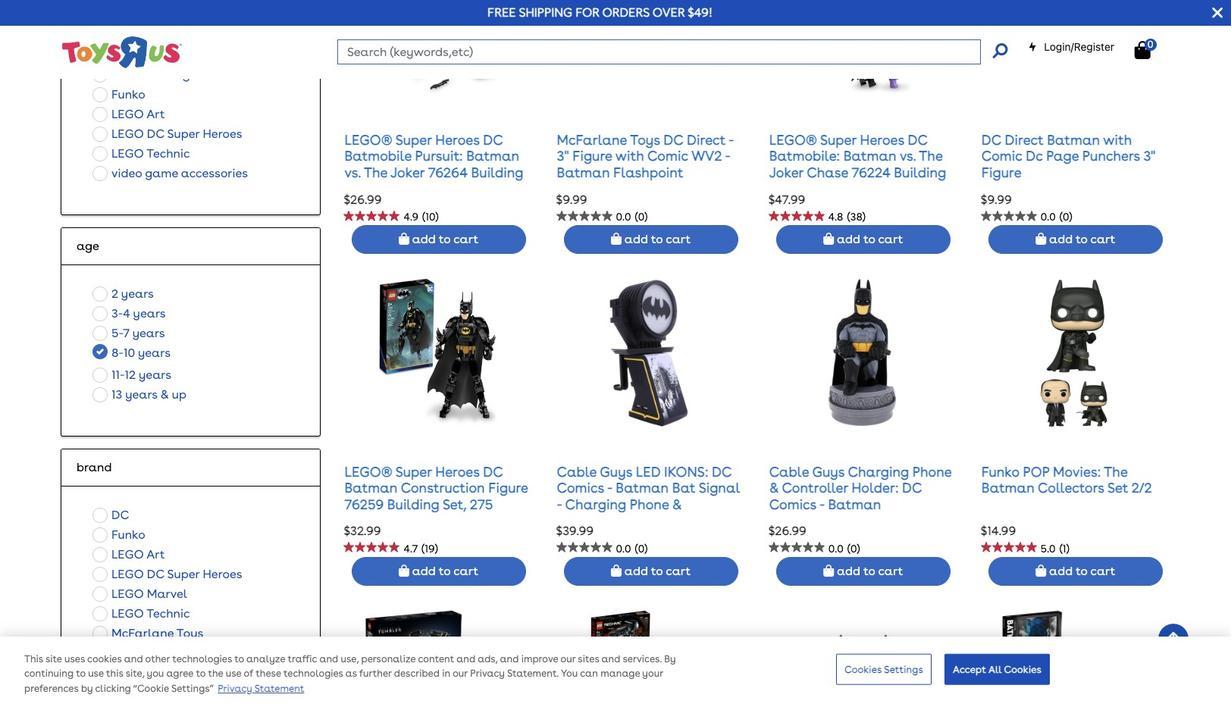 Task type: locate. For each thing, give the bounding box(es) containing it.
lego for lego technic button associated with marvel
[[111, 607, 144, 621]]

lego® super heroes dc batmobile: batman vs. the joker chase 76224 building set, 438 pieces $47.99
[[769, 132, 946, 207]]

age
[[77, 239, 99, 253]]

controller left holder
[[557, 513, 623, 529]]

use
[[88, 669, 104, 680], [226, 669, 241, 680]]

cable
[[557, 464, 597, 480], [769, 464, 809, 480]]

1 horizontal spatial with
[[1103, 132, 1132, 148]]

1 vertical spatial controller
[[557, 513, 623, 529]]

joker down batmobile
[[390, 164, 425, 180]]

2 horizontal spatial set,
[[769, 181, 793, 197]]

the inside lego® super heroes dc batmobile: batman vs. the joker chase 76224 building set, 438 pieces $47.99
[[919, 148, 943, 164]]

0 vertical spatial mcfarlane
[[557, 132, 627, 148]]

guys inside "cable guys charging phone & controller holder: dc comics - batman"
[[812, 464, 845, 480]]

privacy statement link
[[218, 683, 304, 695]]

0 vertical spatial lego dc super heroes button
[[88, 125, 247, 144]]

settings"
[[171, 683, 214, 695]]

brand element
[[77, 459, 305, 477]]

lego art down collectible
[[111, 107, 165, 121]]

None search field
[[337, 39, 1008, 64]]

0 vertical spatial phone
[[913, 464, 952, 480]]

building inside lego® super heroes dc batmobile pursuit: batman vs. the joker 76264 building set, 54 pieces $26.99
[[471, 164, 523, 180]]

joker inside lego® super heroes dc batmobile pursuit: batman vs. the joker 76264 building set, 54 pieces $26.99
[[390, 164, 425, 180]]

batman up 76264
[[466, 148, 519, 164]]

lego dc super heroes
[[111, 127, 242, 141], [111, 567, 242, 582]]

with up the punchers
[[1103, 132, 1132, 148]]

1 lego from the top
[[111, 107, 144, 121]]

0 vertical spatial lego technic
[[111, 146, 190, 161]]

technic up video game accessories button
[[146, 146, 190, 161]]

toys
[[630, 132, 660, 148], [177, 626, 203, 641]]

2 use from the left
[[226, 669, 241, 680]]

0 horizontal spatial toys
[[177, 626, 203, 641]]

1 vertical spatial our
[[453, 669, 468, 680]]

& down bat
[[672, 496, 682, 512]]

heroes inside lego® super heroes dc batmobile pursuit: batman vs. the joker 76264 building set, 54 pieces $26.99
[[435, 132, 480, 148]]

years right 10
[[138, 346, 171, 360]]

funko button down collectible
[[88, 85, 150, 105]]

toys inside button
[[177, 626, 203, 641]]

privacy inside the "this site uses cookies and other technologies to analyze traffic and use, personalize content and ads, and improve our sites and services. by continuing to use this site, you agree to the use of these technologies as further described in our privacy statement. you can manage your preferences by clicking "cookie settings""
[[470, 669, 505, 680]]

lego® up batmobile
[[345, 132, 392, 148]]

cookies
[[87, 654, 122, 665]]

3 lego from the top
[[111, 146, 144, 161]]

heroes inside lego® super heroes dc batman construction figure 76259 building set, 275 pieces $32.99
[[435, 464, 480, 480]]

super for the
[[395, 132, 432, 148]]

pop vinyl comic cover dc, batman image
[[801, 609, 926, 704]]

1 vertical spatial lego technic button
[[88, 604, 194, 624]]

cable for controller
[[769, 464, 809, 480]]

0 horizontal spatial the
[[364, 164, 387, 180]]

1 horizontal spatial $26.99
[[769, 524, 807, 539]]

funko
[[111, 87, 145, 102], [982, 464, 1020, 480], [111, 528, 145, 542]]

&
[[160, 388, 169, 402], [769, 480, 779, 496], [672, 496, 682, 512]]

pieces inside lego® super heroes dc batmobile: batman vs. the joker chase 76224 building set, 438 pieces $47.99
[[824, 181, 864, 197]]

services.
[[623, 654, 662, 665]]

funko down collectible
[[111, 87, 145, 102]]

uses
[[64, 654, 85, 665]]

1 horizontal spatial toys
[[630, 132, 660, 148]]

with up flashpoint
[[615, 148, 644, 164]]

shopping bag image for mcfarlane toys dc direct - 3" figure with comic wv2 - batman flashpoint
[[611, 233, 622, 245]]

1 vertical spatial privacy
[[218, 683, 252, 695]]

pieces inside lego® super heroes dc batman construction figure 76259 building set, 275 pieces $32.99
[[345, 513, 385, 529]]

1 horizontal spatial mcfarlane
[[557, 132, 627, 148]]

lego technic button up 'video' on the left of the page
[[88, 144, 194, 164]]

1 horizontal spatial direct
[[1005, 132, 1044, 148]]

analyze
[[246, 654, 285, 665]]

2 3" from the left
[[1144, 148, 1156, 164]]

lego technic button for dc
[[88, 144, 194, 164]]

0 horizontal spatial controller
[[557, 513, 623, 529]]

comics inside cable guys led ikons: dc comics - batman bat signal - charging phone & controller holder $39.99
[[557, 480, 604, 496]]

1 horizontal spatial $9.99
[[981, 192, 1012, 207]]

1 horizontal spatial charging
[[848, 464, 909, 480]]

1 horizontal spatial set,
[[443, 496, 466, 512]]

0 horizontal spatial vs.
[[345, 164, 361, 180]]

accept
[[953, 664, 986, 675]]

0.0 (0) down flashpoint
[[616, 210, 648, 223]]

building for vs.
[[894, 164, 946, 180]]

privacy statement
[[218, 683, 304, 695]]

charging up the holder:
[[848, 464, 909, 480]]

years up 13 years & up
[[139, 368, 171, 382]]

cable inside "cable guys charging phone & controller holder: dc comics - batman"
[[769, 464, 809, 480]]

lego® super heroes dc batman construction figure 76259 building set, 275 pieces link
[[345, 464, 528, 529]]

lego dc super heroes button
[[88, 125, 247, 144], [88, 565, 247, 585]]

lego® dc batman batmobile tumbler 76240 building kit (2,049 pieces) image
[[363, 609, 515, 704]]

0 horizontal spatial shopping bag image
[[399, 565, 409, 577]]

1 vertical spatial art
[[147, 548, 165, 562]]

comic up flashpoint
[[647, 148, 688, 164]]

lego technic for marvel
[[111, 607, 190, 621]]

1 horizontal spatial comic
[[982, 148, 1022, 164]]

batman up 76224
[[844, 148, 897, 164]]

set, inside lego® super heroes dc batmobile pursuit: batman vs. the joker 76264 building set, 54 pieces $26.99
[[345, 181, 368, 197]]

cookies
[[844, 664, 882, 675], [1004, 664, 1042, 675]]

building down construction
[[387, 496, 439, 512]]

0 horizontal spatial use
[[88, 669, 104, 680]]

pieces for chase
[[824, 181, 864, 197]]

lego® up 76259
[[345, 464, 392, 480]]

joker inside lego® super heroes dc batmobile: batman vs. the joker chase 76224 building set, 438 pieces $47.99
[[769, 164, 804, 180]]

1 guys from the left
[[600, 464, 632, 480]]

batman
[[1047, 132, 1100, 148], [466, 148, 519, 164], [844, 148, 897, 164], [557, 164, 610, 180], [345, 480, 398, 496], [616, 480, 669, 496], [982, 480, 1035, 496], [828, 496, 881, 512]]

mcfarlane inside button
[[111, 626, 174, 641]]

collectible
[[111, 68, 172, 82]]

0 horizontal spatial joker
[[390, 164, 425, 180]]

0 vertical spatial controller
[[782, 480, 848, 496]]

0 horizontal spatial cable
[[557, 464, 597, 480]]

0 vertical spatial charging
[[848, 464, 909, 480]]

toys up flashpoint
[[630, 132, 660, 148]]

5-7 years
[[111, 326, 165, 341]]

1 horizontal spatial shopping bag image
[[823, 565, 834, 577]]

0 horizontal spatial guys
[[600, 464, 632, 480]]

2 comic from the left
[[982, 148, 1022, 164]]

dc inside cable guys led ikons: dc comics - batman bat signal - charging phone & controller holder $39.99
[[712, 464, 732, 480]]

batman down led
[[616, 480, 669, 496]]

1 horizontal spatial guys
[[812, 464, 845, 480]]

0 vertical spatial technologies
[[172, 654, 232, 665]]

privacy down of
[[218, 683, 252, 695]]

275
[[470, 496, 493, 512]]

1 horizontal spatial building
[[471, 164, 523, 180]]

1 cable from the left
[[557, 464, 597, 480]]

building right 76224
[[894, 164, 946, 180]]

lego® art jim lee batman collection 31205 building kit (4,167 pieces) image
[[1000, 609, 1152, 704]]

add for shopping bag icon for lego® super heroes dc batman construction figure 76259 building set, 275 pieces
[[412, 564, 436, 579]]

3-4 years
[[111, 306, 166, 321]]

figure for mcfarlane toys dc direct - 3" figure with comic wv2 - batman flashpoint
[[573, 148, 612, 164]]

super up construction
[[395, 464, 432, 480]]

1 cookies from the left
[[844, 664, 882, 675]]

0 vertical spatial art
[[147, 107, 165, 121]]

technologies up the
[[172, 654, 232, 665]]

0 vertical spatial lego art button
[[88, 105, 170, 125]]

and up 'site,'
[[124, 654, 143, 665]]

toys up agree
[[177, 626, 203, 641]]

0.0 (0) down cable guys charging phone & controller holder: dc comics - batman link
[[828, 542, 860, 555]]

6 lego from the top
[[111, 587, 144, 601]]

funko left pop
[[982, 464, 1020, 480]]

free shipping for orders over $49! link
[[488, 5, 713, 20]]

pieces down 76259
[[345, 513, 385, 529]]

vs. inside lego® super heroes dc batmobile: batman vs. the joker chase 76224 building set, 438 pieces $47.99
[[900, 148, 916, 164]]

$9.99 for dc direct batman with comic dc page punchers 3" figure
[[981, 192, 1012, 207]]

0 vertical spatial privacy
[[470, 669, 505, 680]]

$14.99
[[981, 524, 1016, 539]]

lego art button down collectible
[[88, 105, 170, 125]]

up
[[172, 388, 186, 402]]

joker down batmobile:
[[769, 164, 804, 180]]

funko button up lego marvel button
[[88, 526, 150, 545]]

2 lego technic from the top
[[111, 607, 190, 621]]

years for 10
[[138, 346, 171, 360]]

(1)
[[1060, 542, 1070, 555]]

0 horizontal spatial with
[[615, 148, 644, 164]]

continuing
[[24, 669, 74, 680]]

figure inside mcfarlane toys dc direct - 3" figure with comic wv2 - batman flashpoint
[[573, 148, 612, 164]]

building inside lego® super heroes dc batmobile: batman vs. the joker chase 76224 building set, 438 pieces $47.99
[[894, 164, 946, 180]]

shopping bag image for dc direct batman with comic dc page punchers 3" figure
[[1036, 233, 1046, 245]]

lego dc super heroes up video game accessories
[[111, 127, 242, 141]]

heroes inside lego® super heroes dc batmobile: batman vs. the joker chase 76224 building set, 438 pieces $47.99
[[860, 132, 904, 148]]

by
[[664, 654, 676, 665]]

super inside lego® super heroes dc batmobile pursuit: batman vs. the joker 76264 building set, 54 pieces $26.99
[[395, 132, 432, 148]]

13 years & up
[[111, 388, 186, 402]]

lego art button
[[88, 105, 170, 125], [88, 545, 170, 565]]

lego dc super heroes button up 'game'
[[88, 125, 247, 144]]

direct up wv2
[[687, 132, 726, 148]]

1 3" from the left
[[557, 148, 569, 164]]

heroes for joker
[[860, 132, 904, 148]]

1 vertical spatial technic
[[146, 607, 190, 621]]

site,
[[126, 669, 144, 680]]

0 horizontal spatial building
[[387, 496, 439, 512]]

0 vertical spatial with
[[1103, 132, 1132, 148]]

direct
[[687, 132, 726, 148], [1005, 132, 1044, 148]]

comic inside mcfarlane toys dc direct - 3" figure with comic wv2 - batman flashpoint
[[647, 148, 688, 164]]

mcfarlane
[[557, 132, 627, 148], [111, 626, 174, 641]]

0.0 (0) down holder
[[616, 542, 648, 555]]

comic inside dc direct batman with comic dc page punchers 3" figure
[[982, 148, 1022, 164]]

collectors
[[1038, 480, 1104, 496]]

1 vertical spatial lego art button
[[88, 545, 170, 565]]

1 vertical spatial lego dc super heroes button
[[88, 565, 247, 585]]

lego art up lego marvel button
[[111, 548, 165, 562]]

mcfarlane toys dc direct - 3" figure with comic wv2 - batman flashpoint link
[[557, 132, 734, 180]]

heroes for the
[[435, 132, 480, 148]]

dc inside lego® super heroes dc batmobile: batman vs. the joker chase 76224 building set, 438 pieces $47.99
[[908, 132, 928, 148]]

1 horizontal spatial pieces
[[391, 181, 431, 197]]

figures inside collectible figures button
[[175, 68, 214, 82]]

comic left dc
[[982, 148, 1022, 164]]

further
[[359, 669, 392, 680]]

batman up page
[[1047, 132, 1100, 148]]

privacy down ads,
[[470, 669, 505, 680]]

batman down pop
[[982, 480, 1035, 496]]

7 lego from the top
[[111, 607, 144, 621]]

super up pursuit:
[[395, 132, 432, 148]]

0 horizontal spatial $26.99
[[344, 192, 382, 207]]

technologies down traffic
[[284, 669, 343, 680]]

1 joker from the left
[[390, 164, 425, 180]]

2 lego art from the top
[[111, 548, 165, 562]]

1 horizontal spatial controller
[[782, 480, 848, 496]]

lego® inside lego® super heroes dc batmobile pursuit: batman vs. the joker 76264 building set, 54 pieces $26.99
[[345, 132, 392, 148]]

1 horizontal spatial vs.
[[900, 148, 916, 164]]

1 technic from the top
[[146, 146, 190, 161]]

8-10 years button
[[88, 344, 175, 366]]

lego technic down lego marvel
[[111, 607, 190, 621]]

2 horizontal spatial the
[[1104, 464, 1128, 480]]

1 vertical spatial funko button
[[88, 526, 150, 545]]

1 vertical spatial lego art
[[111, 548, 165, 562]]

technic for toys
[[146, 607, 190, 621]]

years down the 11-12 years
[[125, 388, 158, 402]]

mcfarlane up other
[[111, 626, 174, 641]]

accessories
[[181, 166, 248, 181]]

1 vertical spatial with
[[615, 148, 644, 164]]

funko pop movies: the batman collectors set 2/2 image
[[1000, 277, 1152, 429]]

cookies inside accept all cookies button
[[1004, 664, 1042, 675]]

& inside button
[[160, 388, 169, 402]]

1 horizontal spatial cable
[[769, 464, 809, 480]]

these
[[256, 669, 281, 680]]

years for 4
[[133, 306, 166, 321]]

add for shopping bag image associated with lego® super heroes dc batmobile: batman vs. the joker chase 76224 building set, 438 pieces
[[837, 232, 860, 247]]

dc direct batman with comic dc page punchers 3" figure link
[[982, 132, 1156, 180]]

cookies left settings
[[844, 664, 882, 675]]

art down collectible figures button at the left of the page
[[147, 107, 165, 121]]

1 $9.99 from the left
[[556, 192, 587, 207]]

figure inside lego® super heroes dc batman construction figure 76259 building set, 275 pieces $32.99
[[488, 480, 528, 496]]

add
[[412, 232, 436, 247], [625, 232, 648, 247], [837, 232, 860, 247], [1049, 232, 1073, 247], [412, 564, 436, 579], [625, 564, 648, 579], [837, 564, 860, 579], [1049, 564, 1073, 579]]

1 vertical spatial lego technic
[[111, 607, 190, 621]]

$49!
[[688, 5, 713, 20]]

dc direct batman with comic dc page punchers 3" figure image
[[1013, 0, 1138, 97]]

lego® inside lego® super heroes dc batmobile: batman vs. the joker chase 76224 building set, 438 pieces $47.99
[[769, 132, 817, 148]]

1 horizontal spatial the
[[919, 148, 943, 164]]

1 vertical spatial charging
[[565, 496, 626, 512]]

0 vertical spatial lego dc super heroes
[[111, 127, 242, 141]]

0.0 (0) down page
[[1041, 210, 1073, 223]]

1 horizontal spatial our
[[561, 654, 576, 665]]

1 horizontal spatial comics
[[769, 496, 816, 512]]

toys inside mcfarlane toys dc direct - 3" figure with comic wv2 - batman flashpoint
[[630, 132, 660, 148]]

pieces inside lego® super heroes dc batmobile pursuit: batman vs. the joker 76264 building set, 54 pieces $26.99
[[391, 181, 431, 197]]

login/register button
[[1028, 39, 1114, 55]]

super up chase
[[820, 132, 857, 148]]

1 lego technic button from the top
[[88, 144, 194, 164]]

pieces down chase
[[824, 181, 864, 197]]

heroes
[[203, 127, 242, 141], [435, 132, 480, 148], [860, 132, 904, 148], [435, 464, 480, 480], [203, 567, 242, 582]]

lego technic button down lego marvel
[[88, 604, 194, 624]]

4 lego from the top
[[111, 548, 144, 562]]

batman inside lego® super heroes dc batman construction figure 76259 building set, 275 pieces $32.99
[[345, 480, 398, 496]]

lego art button up lego marvel button
[[88, 545, 170, 565]]

2 joker from the left
[[769, 164, 804, 180]]

cable inside cable guys led ikons: dc comics - batman bat signal - charging phone & controller holder $39.99
[[557, 464, 597, 480]]

guys inside cable guys led ikons: dc comics - batman bat signal - charging phone & controller holder $39.99
[[600, 464, 632, 480]]

set, left 54
[[345, 181, 368, 197]]

pieces up 4.9
[[391, 181, 431, 197]]

years for 7
[[132, 326, 165, 341]]

super inside lego® super heroes dc batmobile: batman vs. the joker chase 76224 building set, 438 pieces $47.99
[[820, 132, 857, 148]]

1 horizontal spatial use
[[226, 669, 241, 680]]

0 horizontal spatial charging
[[565, 496, 626, 512]]

use,
[[341, 654, 359, 665]]

lego technic button
[[88, 144, 194, 164], [88, 604, 194, 624]]

use down cookies
[[88, 669, 104, 680]]

charging up $39.99
[[565, 496, 626, 512]]

set, down construction
[[443, 496, 466, 512]]

0 horizontal spatial cookies
[[844, 664, 882, 675]]

0 link
[[1135, 39, 1166, 60]]

0 vertical spatial toys
[[630, 132, 660, 148]]

0 horizontal spatial $9.99
[[556, 192, 587, 207]]

lego® for lego® super heroes dc batmobile pursuit: batman vs. the joker 76264 building set, 54 pieces
[[345, 132, 392, 148]]

2 and from the left
[[319, 654, 338, 665]]

1 vertical spatial funko
[[982, 464, 1020, 480]]

lego technic for dc
[[111, 146, 190, 161]]

3" inside mcfarlane toys dc direct - 3" figure with comic wv2 - batman flashpoint
[[557, 148, 569, 164]]

1 vertical spatial figures
[[175, 68, 214, 82]]

2 $9.99 from the left
[[981, 192, 1012, 207]]

1 horizontal spatial technologies
[[284, 669, 343, 680]]

3" inside dc direct batman with comic dc page punchers 3" figure
[[1144, 148, 1156, 164]]

cable guys led ikons: dc comics - batman bat signal - charging phone & controller holder image
[[575, 277, 727, 429]]

cookies settings
[[844, 664, 923, 675]]

art up lego marvel
[[147, 548, 165, 562]]

mcfarlane inside mcfarlane toys dc direct - 3" figure with comic wv2 - batman flashpoint
[[557, 132, 627, 148]]

5 and from the left
[[602, 654, 620, 665]]

11-
[[111, 368, 125, 382]]

0 horizontal spatial set,
[[345, 181, 368, 197]]

years up 8-10 years
[[132, 326, 165, 341]]

figure for lego® super heroes dc batman construction figure 76259 building set, 275 pieces $32.99
[[488, 480, 528, 496]]

technic down marvel
[[146, 607, 190, 621]]

$47.99
[[769, 192, 805, 207]]

and up manage
[[602, 654, 620, 665]]

1 horizontal spatial &
[[672, 496, 682, 512]]

batman up 76259
[[345, 480, 398, 496]]

heroes for building
[[435, 464, 480, 480]]

the
[[919, 148, 943, 164], [364, 164, 387, 180], [1104, 464, 1128, 480]]

cookies right all
[[1004, 664, 1042, 675]]

use left of
[[226, 669, 241, 680]]

3-4 years button
[[88, 304, 170, 324]]

mcfarlane toys
[[111, 626, 203, 641]]

figures down the action figures
[[175, 68, 214, 82]]

batman left flashpoint
[[557, 164, 610, 180]]

& left up
[[160, 388, 169, 402]]

1 direct from the left
[[687, 132, 726, 148]]

and right ads,
[[500, 654, 519, 665]]

1 vertical spatial lego dc super heroes
[[111, 567, 242, 582]]

lego® super heroes dc batmobile pursuit: batman vs. the joker 76264 building set, 54 pieces $26.99
[[344, 132, 523, 207]]

shopping bag image
[[399, 233, 409, 245], [611, 233, 622, 245], [823, 233, 834, 245], [1036, 233, 1046, 245], [611, 565, 622, 577], [1036, 565, 1046, 577]]

1 vertical spatial mcfarlane
[[111, 626, 174, 641]]

1 horizontal spatial cookies
[[1004, 664, 1042, 675]]

vs.
[[900, 148, 916, 164], [345, 164, 361, 180]]

direct up dc
[[1005, 132, 1044, 148]]

1 lego art from the top
[[111, 107, 165, 121]]

2 cable from the left
[[769, 464, 809, 480]]

0 horizontal spatial comic
[[647, 148, 688, 164]]

lego® super heroes dc batmobile: batman vs. the joker chase 76224 building set, 438 pieces link
[[769, 132, 946, 197]]

$26.99 inside lego® super heroes dc batmobile pursuit: batman vs. the joker 76264 building set, 54 pieces $26.99
[[344, 192, 382, 207]]

and left use,
[[319, 654, 338, 665]]

lego® up batmobile:
[[769, 132, 817, 148]]

$39.99
[[556, 524, 594, 539]]

controller inside cable guys led ikons: dc comics - batman bat signal - charging phone & controller holder $39.99
[[557, 513, 623, 529]]

lego dc super heroes button up marvel
[[88, 565, 247, 585]]

2 lego dc super heroes from the top
[[111, 567, 242, 582]]

lego dc super heroes up marvel
[[111, 567, 242, 582]]

charging inside "cable guys charging phone & controller holder: dc comics - batman"
[[848, 464, 909, 480]]

1 horizontal spatial joker
[[769, 164, 804, 180]]

1 art from the top
[[147, 107, 165, 121]]

cable guys charging phone & controller holder: dc comics - batman image
[[787, 277, 939, 429]]

1 funko button from the top
[[88, 85, 150, 105]]

preferences
[[24, 683, 79, 695]]

shopping bag image
[[1135, 41, 1151, 59], [399, 565, 409, 577], [823, 565, 834, 577]]

1 vertical spatial phone
[[630, 496, 669, 512]]

1 use from the left
[[88, 669, 104, 680]]

ikons:
[[664, 464, 708, 480]]

1 lego technic from the top
[[111, 146, 190, 161]]

(0) down cable guys charging phone & controller holder: dc comics - batman link
[[847, 542, 860, 555]]

11-12 years button
[[88, 366, 176, 385]]

2 technic from the top
[[146, 607, 190, 621]]

controller left the holder:
[[782, 480, 848, 496]]

figures inside action figures button
[[152, 48, 191, 62]]

figures up collectible figures
[[152, 48, 191, 62]]

1 horizontal spatial figure
[[573, 148, 612, 164]]

lego technic up 'game'
[[111, 146, 190, 161]]

2 horizontal spatial building
[[894, 164, 946, 180]]

dc inside lego® super heroes dc batmobile pursuit: batman vs. the joker 76264 building set, 54 pieces $26.99
[[483, 132, 503, 148]]

2 art from the top
[[147, 548, 165, 562]]

shopping bag image for lego® super heroes dc batman construction figure 76259 building set, 275 pieces
[[399, 565, 409, 577]]

1 vertical spatial toys
[[177, 626, 203, 641]]

1 horizontal spatial phone
[[913, 464, 952, 480]]

traffic
[[288, 654, 317, 665]]

0.0
[[616, 210, 631, 223], [1041, 210, 1056, 223], [616, 542, 631, 555], [828, 542, 844, 555]]

1 vertical spatial $26.99
[[769, 524, 807, 539]]

accept all cookies button
[[945, 654, 1050, 685]]

cable guys charging phone & controller holder: dc comics - batman
[[769, 464, 952, 512]]

guys for controller
[[812, 464, 845, 480]]

bat
[[672, 480, 696, 496]]

1 comic from the left
[[647, 148, 688, 164]]

2 lego technic button from the top
[[88, 604, 194, 624]]

0 vertical spatial technic
[[146, 146, 190, 161]]

2 direct from the left
[[1005, 132, 1044, 148]]

dc inside dc direct batman with comic dc page punchers 3" figure
[[982, 132, 1001, 148]]

art for 2nd the 'lego art' button from the bottom
[[147, 107, 165, 121]]

batman down the holder:
[[828, 496, 881, 512]]

set, inside lego® super heroes dc batmobile: batman vs. the joker chase 76224 building set, 438 pieces $47.99
[[769, 181, 793, 197]]

0 vertical spatial lego technic button
[[88, 144, 194, 164]]

batmobile:
[[769, 148, 840, 164]]

our right in
[[453, 669, 468, 680]]

years up "5-7 years"
[[133, 306, 166, 321]]

years inside button
[[133, 306, 166, 321]]

0 horizontal spatial our
[[453, 669, 468, 680]]

our up you
[[561, 654, 576, 665]]

0 vertical spatial $26.99
[[344, 192, 382, 207]]

set, for joker
[[769, 181, 793, 197]]

lego®
[[345, 132, 392, 148], [769, 132, 817, 148], [345, 464, 392, 480]]

pieces
[[391, 181, 431, 197], [824, 181, 864, 197], [345, 513, 385, 529]]

funko down dc button at the left of the page
[[111, 528, 145, 542]]

0 vertical spatial lego art
[[111, 107, 165, 121]]

building right 76264
[[471, 164, 523, 180]]

& right signal
[[769, 480, 779, 496]]

over
[[653, 5, 685, 20]]

0 horizontal spatial figure
[[488, 480, 528, 496]]

2 horizontal spatial pieces
[[824, 181, 864, 197]]

2 guys from the left
[[812, 464, 845, 480]]

1 and from the left
[[124, 654, 143, 665]]

0 horizontal spatial direct
[[687, 132, 726, 148]]

lego® inside lego® super heroes dc batman construction figure 76259 building set, 275 pieces $32.99
[[345, 464, 392, 480]]

orders
[[602, 5, 650, 20]]

dc inside mcfarlane toys dc direct - 3" figure with comic wv2 - batman flashpoint
[[664, 132, 683, 148]]

you
[[561, 669, 578, 680]]

5-
[[111, 326, 123, 341]]

0 horizontal spatial technologies
[[172, 654, 232, 665]]

0 horizontal spatial mcfarlane
[[111, 626, 174, 641]]

lego for 2nd the 'lego art' button from the bottom
[[111, 107, 144, 121]]

cable for comics
[[557, 464, 597, 480]]

all
[[989, 664, 1002, 675]]

as
[[346, 669, 357, 680]]

0.0 down holder
[[616, 542, 631, 555]]

super inside lego® super heroes dc batman construction figure 76259 building set, 275 pieces $32.99
[[395, 464, 432, 480]]

charging
[[848, 464, 909, 480], [565, 496, 626, 512]]

2 funko button from the top
[[88, 526, 150, 545]]

the inside funko pop movies: the batman collectors set 2/2
[[1104, 464, 1128, 480]]

0 horizontal spatial 3"
[[557, 148, 569, 164]]

charging inside cable guys led ikons: dc comics - batman bat signal - charging phone & controller holder $39.99
[[565, 496, 626, 512]]

0 horizontal spatial pieces
[[345, 513, 385, 529]]

0 horizontal spatial comics
[[557, 480, 604, 496]]

1 horizontal spatial privacy
[[470, 669, 505, 680]]

and left ads,
[[457, 654, 475, 665]]

0 horizontal spatial phone
[[630, 496, 669, 512]]

2 cookies from the left
[[1004, 664, 1042, 675]]

mcfarlane up flashpoint
[[557, 132, 627, 148]]

set, left 438
[[769, 181, 793, 197]]

2 horizontal spatial shopping bag image
[[1135, 41, 1151, 59]]



Task type: describe. For each thing, give the bounding box(es) containing it.
funko pop movies: the batman collectors set 2/2 link
[[982, 464, 1152, 496]]

years for 12
[[139, 368, 171, 382]]

2 lego dc super heroes button from the top
[[88, 565, 247, 585]]

4 and from the left
[[500, 654, 519, 665]]

lego® for lego® super heroes dc batmobile: batman vs. the joker chase 76224 building set, 438 pieces
[[769, 132, 817, 148]]

8-10 years
[[111, 346, 171, 360]]

cable guys charging phone & controller holder: dc comics - batman link
[[769, 464, 952, 512]]

dc inside "cable guys charging phone & controller holder: dc comics - batman"
[[902, 480, 922, 496]]

13
[[111, 388, 122, 402]]

(0) down dc direct batman with comic dc page punchers 3" figure
[[1060, 210, 1073, 223]]

wv2
[[692, 148, 722, 164]]

other
[[145, 654, 170, 665]]

cable guys led ikons: dc comics - batman bat signal - charging phone & controller holder link
[[557, 464, 740, 529]]

movies:
[[1053, 464, 1101, 480]]

pursuit:
[[415, 148, 463, 164]]

super for joker
[[820, 132, 857, 148]]

(0) down holder
[[635, 542, 648, 555]]

1 lego dc super heroes button from the top
[[88, 125, 247, 144]]

this
[[24, 654, 43, 665]]

vs. inside lego® super heroes dc batmobile pursuit: batman vs. the joker 76264 building set, 54 pieces $26.99
[[345, 164, 361, 180]]

marvel
[[147, 587, 187, 601]]

with inside mcfarlane toys dc direct - 3" figure with comic wv2 - batman flashpoint
[[615, 148, 644, 164]]

mcfarlane toys dc direct - 3" figure with comic wv2 - batman flashpoint
[[557, 132, 734, 180]]

phone inside cable guys led ikons: dc comics - batman bat signal - charging phone & controller holder $39.99
[[630, 496, 669, 512]]

funko pop movies: the batman collectors set 2/2
[[982, 464, 1152, 496]]

lego® super heroes dc batmobile pursuit: batman vs. the joker 76264 building set, 54 pieces image
[[376, 0, 501, 97]]

2 lego art button from the top
[[88, 545, 170, 565]]

2 years button
[[88, 284, 158, 304]]

1 lego dc super heroes from the top
[[111, 127, 242, 141]]

batman inside funko pop movies: the batman collectors set 2/2
[[982, 480, 1035, 496]]

lego for dc's lego technic button
[[111, 146, 144, 161]]

free shipping for orders over $49!
[[488, 5, 713, 20]]

cookies inside cookies settings button
[[844, 664, 882, 675]]

batman inside "cable guys charging phone & controller holder: dc comics - batman"
[[828, 496, 881, 512]]

76264
[[428, 164, 468, 180]]

toys for mcfarlane toys
[[177, 626, 203, 641]]

site
[[45, 654, 62, 665]]

figures for action figures
[[152, 48, 191, 62]]

personalize
[[361, 654, 416, 665]]

shipping
[[519, 5, 572, 20]]

0
[[1148, 39, 1154, 50]]

phone inside "cable guys charging phone & controller holder: dc comics - batman"
[[913, 464, 952, 480]]

technic for game
[[146, 146, 190, 161]]

add for shopping bag image associated with mcfarlane toys dc direct - 3" figure with comic wv2 - batman flashpoint
[[625, 232, 648, 247]]

direct inside mcfarlane toys dc direct - 3" figure with comic wv2 - batman flashpoint
[[687, 132, 726, 148]]

(19)
[[422, 542, 438, 555]]

page
[[1046, 148, 1079, 164]]

cookies settings button
[[836, 654, 932, 685]]

figure inside dc direct batman with comic dc page punchers 3" figure
[[982, 164, 1022, 180]]

comics inside "cable guys charging phone & controller holder: dc comics - batman"
[[769, 496, 816, 512]]

guys for comics
[[600, 464, 632, 480]]

lego marvel button
[[88, 585, 192, 604]]

by
[[81, 683, 93, 695]]

3-
[[111, 306, 123, 321]]

$9.99 for mcfarlane toys dc direct - 3" figure with comic wv2 - batman flashpoint
[[556, 192, 587, 207]]

the
[[208, 669, 223, 680]]

accept all cookies
[[953, 664, 1042, 675]]

toys for mcfarlane toys dc direct - 3" figure with comic wv2 - batman flashpoint
[[630, 132, 660, 148]]

game
[[145, 166, 178, 181]]

1 lego art button from the top
[[88, 105, 170, 125]]

login/register
[[1044, 40, 1114, 53]]

2 lego from the top
[[111, 127, 144, 141]]

mcfarlane for mcfarlane toys
[[111, 626, 174, 641]]

dc inside lego® super heroes dc batman construction figure 76259 building set, 275 pieces $32.99
[[483, 464, 503, 480]]

video game accessories
[[111, 166, 248, 181]]

brand
[[77, 460, 112, 475]]

pieces for joker
[[391, 181, 431, 197]]

agree
[[166, 669, 194, 680]]

signal
[[699, 480, 740, 496]]

12
[[125, 368, 136, 382]]

2 vertical spatial funko
[[111, 528, 145, 542]]

mcfarlane toys dc direct - 3" figure with comic wv2 - batman flashpoint image
[[589, 0, 713, 97]]

3 and from the left
[[457, 654, 475, 665]]

lego® super heroes dc batmobile: batman vs. the joker chase 76224 building set, 438 pieces image
[[801, 0, 926, 97]]

years inside button
[[125, 388, 158, 402]]

1 vertical spatial technologies
[[284, 669, 343, 680]]

the inside lego® super heroes dc batmobile pursuit: batman vs. the joker 76264 building set, 54 pieces $26.99
[[364, 164, 387, 180]]

13 years & up button
[[88, 385, 191, 405]]

super up marvel
[[167, 567, 200, 582]]

4.8 (38)
[[828, 210, 866, 223]]

lego marvel
[[111, 587, 187, 601]]

super for building
[[395, 464, 432, 480]]

mcfarlane for mcfarlane toys dc direct - 3" figure with comic wv2 - batman flashpoint
[[557, 132, 627, 148]]

0 vertical spatial funko
[[111, 87, 145, 102]]

set, inside lego® super heroes dc batman construction figure 76259 building set, 275 pieces $32.99
[[443, 496, 466, 512]]

collectible figures button
[[88, 65, 219, 85]]

& inside cable guys led ikons: dc comics - batman bat signal - charging phone & controller holder $39.99
[[672, 496, 682, 512]]

close button image
[[1212, 5, 1223, 21]]

4.9 (10)
[[404, 210, 439, 223]]

8-
[[111, 346, 124, 360]]

7
[[123, 326, 130, 341]]

manage
[[601, 669, 640, 680]]

set, for the
[[345, 181, 368, 197]]

years up 3-4 years
[[121, 287, 154, 301]]

statement.
[[507, 669, 559, 680]]

lego for 2nd the 'lego art' button from the top of the page
[[111, 548, 144, 562]]

(0) down flashpoint
[[635, 210, 648, 223]]

dc direct batman with comic dc page punchers 3" figure
[[982, 132, 1156, 180]]

free
[[488, 5, 516, 20]]

punchers
[[1082, 148, 1140, 164]]

"cookie
[[133, 683, 169, 695]]

price element
[[77, 698, 305, 704]]

batman inside cable guys led ikons: dc comics - batman bat signal - charging phone & controller holder $39.99
[[616, 480, 669, 496]]

lego® super heroes dc batman construction figure 76259 building set, 275 pieces image
[[376, 277, 501, 429]]

batman inside lego® super heroes dc batmobile: batman vs. the joker chase 76224 building set, 438 pieces $47.99
[[844, 148, 897, 164]]

0 vertical spatial our
[[561, 654, 576, 665]]

this site uses cookies and other technologies to analyze traffic and use, personalize content and ads, and improve our sites and services. by continuing to use this site, you agree to the use of these technologies as further described in our privacy statement. you can manage your preferences by clicking "cookie settings"
[[24, 654, 676, 695]]

collectible figures
[[111, 68, 214, 82]]

action figures button
[[88, 46, 195, 65]]

lego art for 2nd the 'lego art' button from the bottom
[[111, 107, 165, 121]]

add for shopping bag image associated with dc direct batman with comic dc page punchers 3" figure
[[1049, 232, 1073, 247]]

4.8
[[828, 210, 843, 223]]

batmobile
[[345, 148, 412, 164]]

funko inside funko pop movies: the batman collectors set 2/2
[[982, 464, 1020, 480]]

shopping bag image for lego® super heroes dc batmobile: batman vs. the joker chase 76224 building set, 438 pieces
[[823, 233, 834, 245]]

0 horizontal spatial privacy
[[218, 683, 252, 695]]

batman inside dc direct batman with comic dc page punchers 3" figure
[[1047, 132, 1100, 148]]

batman inside mcfarlane toys dc direct - 3" figure with comic wv2 - batman flashpoint
[[557, 164, 610, 180]]

add for shopping bag icon for cable guys charging phone & controller holder: dc comics - batman
[[837, 564, 860, 579]]

super up video game accessories
[[167, 127, 200, 141]]

438
[[796, 181, 820, 197]]

lego for lego marvel button
[[111, 587, 144, 601]]

0.0 down flashpoint
[[616, 210, 631, 223]]

direct inside dc direct batman with comic dc page punchers 3" figure
[[1005, 132, 1044, 148]]

your
[[642, 669, 663, 680]]

action
[[111, 48, 149, 62]]

4.7 (19)
[[404, 542, 438, 555]]

building inside lego® super heroes dc batman construction figure 76259 building set, 275 pieces $32.99
[[387, 496, 439, 512]]

(10)
[[422, 210, 439, 223]]

figures for collectible figures
[[175, 68, 214, 82]]

shopping bag image inside 0 link
[[1135, 41, 1151, 59]]

flashpoint
[[613, 164, 684, 180]]

10
[[124, 346, 135, 360]]

batman inside lego® super heroes dc batmobile pursuit: batman vs. the joker 76264 building set, 54 pieces $26.99
[[466, 148, 519, 164]]

shopping bag image for lego® super heroes dc batmobile pursuit: batman vs. the joker 76264 building set, 54 pieces
[[399, 233, 409, 245]]

add for shopping bag image corresponding to lego® super heroes dc batmobile pursuit: batman vs. the joker 76264 building set, 54 pieces
[[412, 232, 436, 247]]

statement
[[255, 683, 304, 695]]

lego technic button for marvel
[[88, 604, 194, 624]]

age element
[[77, 237, 305, 256]]

5 lego from the top
[[111, 567, 144, 582]]

with inside dc direct batman with comic dc page punchers 3" figure
[[1103, 132, 1132, 148]]

art for 2nd the 'lego art' button from the top of the page
[[147, 548, 165, 562]]

0.0 down dc
[[1041, 210, 1056, 223]]

lego® technic the batman – batcycle 42155 building set, 641 pieces image
[[589, 609, 713, 704]]

0.0 down cable guys charging phone & controller holder: dc comics - batman link
[[828, 542, 844, 555]]

- inside "cable guys charging phone & controller holder: dc comics - batman"
[[820, 496, 825, 512]]

for
[[576, 5, 599, 20]]

shopping bag image for cable guys charging phone & controller holder: dc comics - batman
[[823, 565, 834, 577]]

toys r us image
[[61, 35, 182, 69]]

Enter Keyword or Item No. search field
[[337, 39, 981, 64]]

dc inside button
[[111, 508, 129, 523]]

dc
[[1026, 148, 1043, 164]]

lego® super heroes dc batmobile pursuit: batman vs. the joker 76264 building set, 54 pieces link
[[345, 132, 523, 197]]

4.7
[[404, 542, 418, 555]]

54
[[372, 181, 388, 197]]

lego art for 2nd the 'lego art' button from the top of the page
[[111, 548, 165, 562]]

(38)
[[847, 210, 866, 223]]

settings
[[884, 664, 923, 675]]

video game accessories button
[[88, 164, 253, 184]]

set
[[1108, 480, 1128, 496]]

ads,
[[478, 654, 498, 665]]

holder:
[[852, 480, 899, 496]]

& inside "cable guys charging phone & controller holder: dc comics - batman"
[[769, 480, 779, 496]]

controller inside "cable guys charging phone & controller holder: dc comics - batman"
[[782, 480, 848, 496]]

building for batman
[[471, 164, 523, 180]]

improve
[[521, 654, 558, 665]]

chase
[[807, 164, 848, 180]]



Task type: vqa. For each thing, say whether or not it's contained in the screenshot.
'set,' in Lego® Super Heroes Dc Batman Construction Figure 76259 Building Set, 275 Pieces $32.99
yes



